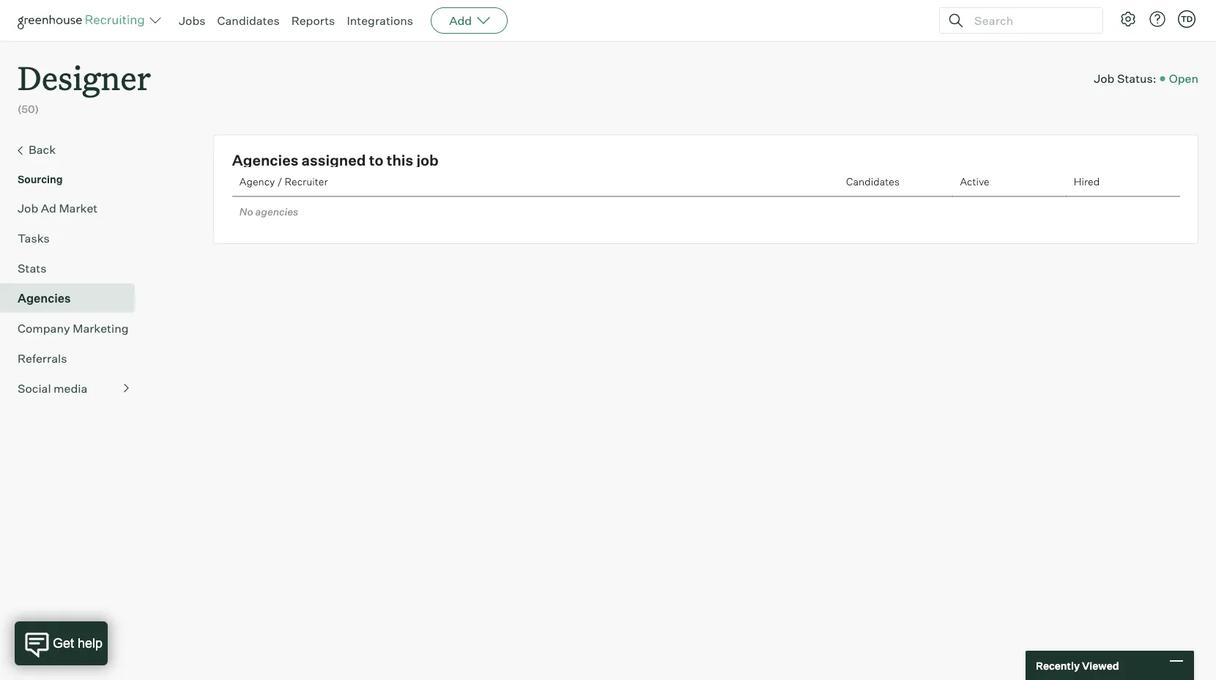 Task type: describe. For each thing, give the bounding box(es) containing it.
job
[[417, 151, 439, 169]]

integrations link
[[347, 13, 413, 28]]

agencies for agencies
[[18, 291, 71, 305]]

reports
[[291, 13, 335, 28]]

social
[[18, 381, 51, 396]]

agencies
[[256, 205, 298, 218]]

open
[[1170, 71, 1199, 86]]

designer (50)
[[18, 56, 151, 116]]

1 vertical spatial candidates
[[847, 175, 900, 188]]

jobs
[[179, 13, 206, 28]]

company
[[18, 321, 70, 335]]

job for job ad market
[[18, 201, 38, 215]]

agency / recruiter
[[240, 175, 328, 188]]

referrals link
[[18, 349, 129, 367]]

social media link
[[18, 379, 129, 397]]

job status:
[[1094, 71, 1157, 86]]

td button
[[1179, 10, 1196, 28]]

greenhouse recruiting image
[[18, 12, 150, 29]]

recruiter
[[285, 175, 328, 188]]

viewed
[[1083, 659, 1120, 672]]

td
[[1181, 14, 1193, 24]]

/
[[277, 175, 282, 188]]

active
[[960, 175, 990, 188]]

stats
[[18, 261, 46, 275]]

integrations
[[347, 13, 413, 28]]

recently viewed
[[1036, 659, 1120, 672]]

company marketing link
[[18, 319, 129, 337]]

assigned
[[302, 151, 366, 169]]

company marketing
[[18, 321, 129, 335]]

back link
[[18, 141, 129, 160]]

configure image
[[1120, 10, 1138, 28]]

media
[[54, 381, 87, 396]]



Task type: locate. For each thing, give the bounding box(es) containing it.
jobs link
[[179, 13, 206, 28]]

0 vertical spatial candidates
[[217, 13, 280, 28]]

job for job status:
[[1094, 71, 1115, 86]]

agencies link
[[18, 289, 129, 307]]

1 vertical spatial job
[[18, 201, 38, 215]]

no agencies
[[240, 205, 298, 218]]

tasks link
[[18, 229, 129, 247]]

recently
[[1036, 659, 1080, 672]]

candidates
[[217, 13, 280, 28], [847, 175, 900, 188]]

candidates link
[[217, 13, 280, 28]]

0 vertical spatial agencies
[[232, 151, 299, 169]]

job ad market
[[18, 201, 98, 215]]

add button
[[431, 7, 508, 34]]

sourcing
[[18, 173, 63, 186]]

agencies assigned to this job
[[232, 151, 439, 169]]

job left status:
[[1094, 71, 1115, 86]]

1 horizontal spatial candidates
[[847, 175, 900, 188]]

to
[[369, 151, 384, 169]]

market
[[59, 201, 98, 215]]

job ad market link
[[18, 199, 129, 217]]

agencies for agencies assigned to this job
[[232, 151, 299, 169]]

Search text field
[[971, 10, 1090, 31]]

designer
[[18, 56, 151, 99]]

1 horizontal spatial job
[[1094, 71, 1115, 86]]

stats link
[[18, 259, 129, 277]]

tasks
[[18, 231, 50, 245]]

agencies
[[232, 151, 299, 169], [18, 291, 71, 305]]

referrals
[[18, 351, 67, 366]]

agency
[[240, 175, 275, 188]]

1 vertical spatial agencies
[[18, 291, 71, 305]]

status:
[[1118, 71, 1157, 86]]

designer link
[[18, 41, 151, 102]]

add
[[449, 13, 472, 28]]

0 horizontal spatial agencies
[[18, 291, 71, 305]]

ad
[[41, 201, 56, 215]]

0 horizontal spatial candidates
[[217, 13, 280, 28]]

hired
[[1074, 175, 1100, 188]]

back
[[29, 142, 56, 157]]

job
[[1094, 71, 1115, 86], [18, 201, 38, 215]]

social media
[[18, 381, 87, 396]]

agencies up agency on the left of page
[[232, 151, 299, 169]]

(50)
[[18, 103, 39, 116]]

td button
[[1176, 7, 1199, 31]]

job left ad
[[18, 201, 38, 215]]

no
[[240, 205, 253, 218]]

1 horizontal spatial agencies
[[232, 151, 299, 169]]

marketing
[[73, 321, 129, 335]]

this
[[387, 151, 414, 169]]

agencies up company
[[18, 291, 71, 305]]

reports link
[[291, 13, 335, 28]]

0 horizontal spatial job
[[18, 201, 38, 215]]

0 vertical spatial job
[[1094, 71, 1115, 86]]



Task type: vqa. For each thing, say whether or not it's contained in the screenshot.
the {{OFFICE}},
no



